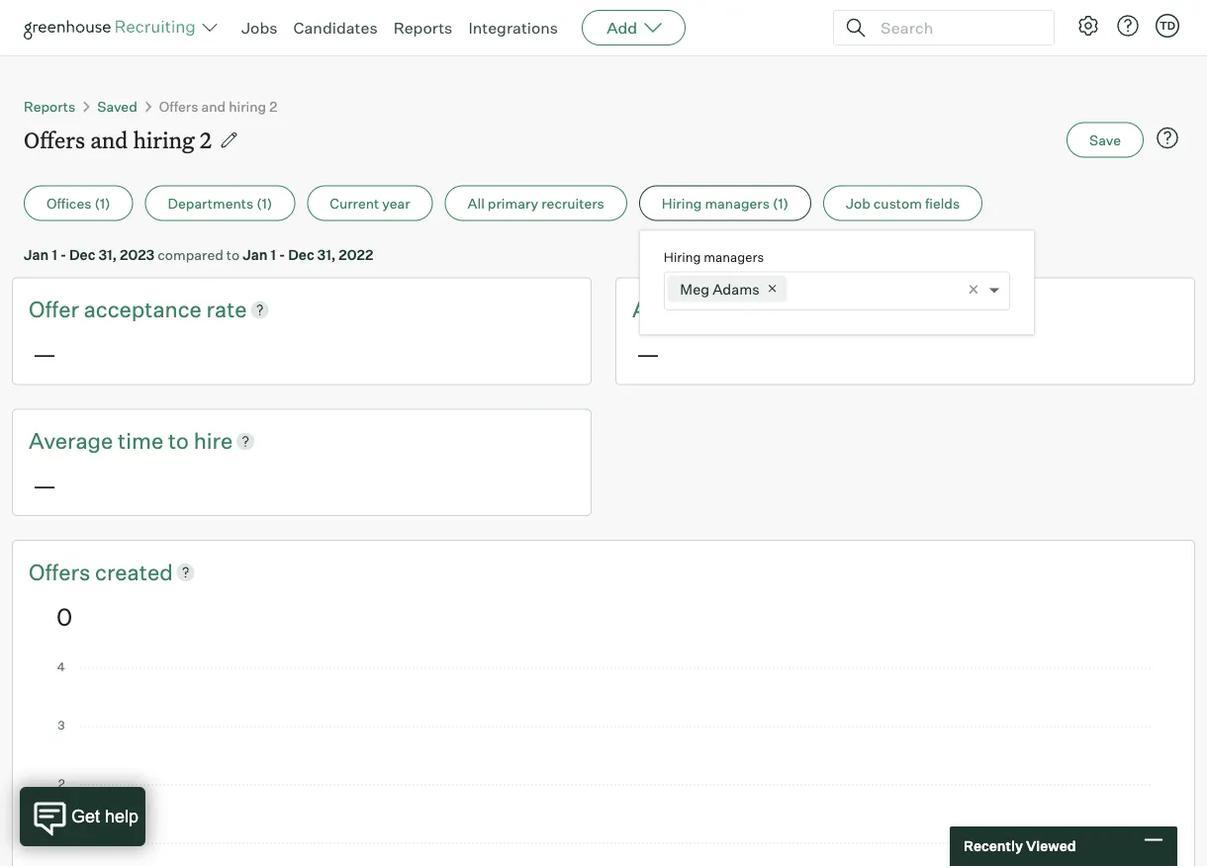 Task type: vqa. For each thing, say whether or not it's contained in the screenshot.
Greenhouse Recruiting Image
yes



Task type: locate. For each thing, give the bounding box(es) containing it.
1 vertical spatial and
[[90, 125, 128, 154]]

0 horizontal spatial to link
[[168, 426, 194, 456]]

reports link right candidates "link"
[[394, 18, 453, 38]]

2 jan from the left
[[243, 246, 268, 264]]

2 down jobs "link"
[[269, 97, 277, 115]]

to link for fill
[[772, 294, 797, 325]]

2 vertical spatial to
[[168, 427, 189, 455]]

1 vertical spatial time
[[118, 427, 163, 455]]

offers right saved
[[159, 97, 198, 115]]

time
[[722, 296, 767, 323], [118, 427, 163, 455]]

0 horizontal spatial to
[[168, 427, 189, 455]]

-
[[60, 246, 66, 264], [279, 246, 285, 264]]

average link
[[632, 294, 722, 325], [29, 426, 118, 456]]

and down saved
[[90, 125, 128, 154]]

0 horizontal spatial 31,
[[98, 246, 117, 264]]

- down offices
[[60, 246, 66, 264]]

hiring up edit icon
[[229, 97, 266, 115]]

managers inside button
[[705, 194, 770, 212]]

1 - from the left
[[60, 246, 66, 264]]

time for hire
[[118, 427, 163, 455]]

1 down offices
[[52, 246, 57, 264]]

1 horizontal spatial reports link
[[394, 18, 453, 38]]

1 vertical spatial average time to
[[29, 427, 194, 455]]

save
[[1090, 131, 1121, 148]]

0 vertical spatial time
[[722, 296, 767, 323]]

recruiters
[[542, 194, 605, 212]]

0 vertical spatial managers
[[705, 194, 770, 212]]

1 vertical spatial reports link
[[24, 97, 75, 115]]

0 horizontal spatial 2
[[200, 125, 212, 154]]

0 horizontal spatial time link
[[118, 426, 168, 456]]

td
[[1160, 19, 1176, 32]]

dec down offices (1) button
[[69, 246, 95, 264]]

1 vertical spatial average link
[[29, 426, 118, 456]]

offers and hiring 2 down saved
[[24, 125, 212, 154]]

fill link
[[797, 294, 821, 325]]

0 horizontal spatial average time to
[[29, 427, 194, 455]]

1 horizontal spatial dec
[[288, 246, 314, 264]]

1 vertical spatial hiring
[[133, 125, 195, 154]]

0 vertical spatial hiring
[[229, 97, 266, 115]]

1 horizontal spatial -
[[279, 246, 285, 264]]

all primary recruiters button
[[445, 186, 627, 221]]

1 1 from the left
[[52, 246, 57, 264]]

jobs link
[[241, 18, 278, 38]]

td button
[[1156, 14, 1180, 38]]

1 horizontal spatial hiring
[[229, 97, 266, 115]]

jan up rate
[[243, 246, 268, 264]]

0 vertical spatial average time to
[[632, 296, 797, 323]]

1 horizontal spatial average time to
[[632, 296, 797, 323]]

1 horizontal spatial jan
[[243, 246, 268, 264]]

0 horizontal spatial average link
[[29, 426, 118, 456]]

primary
[[488, 194, 539, 212]]

0 horizontal spatial reports link
[[24, 97, 75, 115]]

(1) for offices (1)
[[94, 194, 110, 212]]

1 horizontal spatial (1)
[[257, 194, 272, 212]]

managers
[[705, 194, 770, 212], [704, 249, 764, 265]]

created link
[[95, 557, 173, 588]]

31,
[[98, 246, 117, 264], [317, 246, 336, 264]]

0 vertical spatial to
[[226, 246, 240, 264]]

average time to
[[632, 296, 797, 323], [29, 427, 194, 455]]

managers up adams
[[704, 249, 764, 265]]

(1) right departments at the top left
[[257, 194, 272, 212]]

1 vertical spatial to link
[[168, 426, 194, 456]]

0 vertical spatial average
[[632, 296, 717, 323]]

(1) left job
[[773, 194, 789, 212]]

hiring for hiring managers
[[664, 249, 701, 265]]

hiring
[[662, 194, 702, 212], [664, 249, 701, 265]]

greenhouse recruiting image
[[24, 16, 202, 40]]

time link for hire
[[118, 426, 168, 456]]

average for hire
[[29, 427, 113, 455]]

all
[[468, 194, 485, 212]]

0 horizontal spatial dec
[[69, 246, 95, 264]]

0 vertical spatial time link
[[722, 294, 772, 325]]

edit image
[[219, 130, 239, 150]]

reports link left saved
[[24, 97, 75, 115]]

hire link
[[194, 426, 233, 456]]

1 horizontal spatial 2
[[269, 97, 277, 115]]

job custom fields
[[846, 194, 960, 212]]

31, left 2022
[[317, 246, 336, 264]]

1 vertical spatial reports
[[24, 97, 75, 115]]

to link
[[772, 294, 797, 325], [168, 426, 194, 456]]

2 (1) from the left
[[257, 194, 272, 212]]

offices (1) button
[[24, 186, 133, 221]]

managers for hiring managers
[[704, 249, 764, 265]]

to for hire
[[168, 427, 189, 455]]

to left fill
[[772, 296, 793, 323]]

2 left edit icon
[[200, 125, 212, 154]]

average time to for fill
[[632, 296, 797, 323]]

(1) right offices
[[94, 194, 110, 212]]

to
[[226, 246, 240, 264], [772, 296, 793, 323], [168, 427, 189, 455]]

1 vertical spatial average
[[29, 427, 113, 455]]

reports
[[394, 18, 453, 38], [24, 97, 75, 115]]

(1)
[[94, 194, 110, 212], [257, 194, 272, 212], [773, 194, 789, 212]]

time for fill
[[722, 296, 767, 323]]

dec
[[69, 246, 95, 264], [288, 246, 314, 264]]

candidates
[[293, 18, 378, 38]]

to link for hire
[[168, 426, 194, 456]]

jan
[[24, 246, 49, 264], [243, 246, 268, 264]]

0 horizontal spatial time
[[118, 427, 163, 455]]

jan up offer
[[24, 246, 49, 264]]

reports right candidates "link"
[[394, 18, 453, 38]]

time link right meg
[[722, 294, 772, 325]]

job
[[846, 194, 871, 212]]

reports left saved
[[24, 97, 75, 115]]

average link for hire
[[29, 426, 118, 456]]

xychart image
[[56, 663, 1151, 867]]

0 vertical spatial 2
[[269, 97, 277, 115]]

and up edit icon
[[201, 97, 226, 115]]

1 vertical spatial time link
[[118, 426, 168, 456]]

created
[[95, 559, 173, 586]]

average
[[632, 296, 717, 323], [29, 427, 113, 455]]

0 horizontal spatial (1)
[[94, 194, 110, 212]]

0 horizontal spatial average
[[29, 427, 113, 455]]

to for fill
[[772, 296, 793, 323]]

dec left 2022
[[288, 246, 314, 264]]

1 horizontal spatial time link
[[722, 294, 772, 325]]

and
[[201, 97, 226, 115], [90, 125, 128, 154]]

reports for bottommost reports link
[[24, 97, 75, 115]]

1 horizontal spatial 1
[[271, 246, 276, 264]]

offers
[[159, 97, 198, 115], [24, 125, 85, 154], [29, 559, 95, 586]]

0 vertical spatial and
[[201, 97, 226, 115]]

1 vertical spatial hiring
[[664, 249, 701, 265]]

31, left 2023
[[98, 246, 117, 264]]

2 horizontal spatial to
[[772, 296, 793, 323]]

offers and hiring 2 up edit icon
[[159, 97, 277, 115]]

0 vertical spatial reports link
[[394, 18, 453, 38]]

1 dec from the left
[[69, 246, 95, 264]]

1 vertical spatial managers
[[704, 249, 764, 265]]

offer link
[[29, 294, 84, 325]]

reports for reports link to the right
[[394, 18, 453, 38]]

offer acceptance
[[29, 296, 206, 323]]

hiring up 'hiring managers'
[[662, 194, 702, 212]]

0 horizontal spatial reports
[[24, 97, 75, 115]]

0 horizontal spatial -
[[60, 246, 66, 264]]

time link
[[722, 294, 772, 325], [118, 426, 168, 456]]

0 horizontal spatial and
[[90, 125, 128, 154]]

reports link
[[394, 18, 453, 38], [24, 97, 75, 115]]

hiring up meg
[[664, 249, 701, 265]]

1 horizontal spatial average
[[632, 296, 717, 323]]

1 horizontal spatial reports
[[394, 18, 453, 38]]

to left hire on the left of page
[[168, 427, 189, 455]]

offices
[[47, 194, 91, 212]]

1 vertical spatial to
[[772, 296, 793, 323]]

to right compared
[[226, 246, 240, 264]]

candidates link
[[293, 18, 378, 38]]

offers and hiring 2
[[159, 97, 277, 115], [24, 125, 212, 154]]

0 horizontal spatial jan
[[24, 246, 49, 264]]

0 vertical spatial to link
[[772, 294, 797, 325]]

- left 2022
[[279, 246, 285, 264]]

0 horizontal spatial 1
[[52, 246, 57, 264]]

1 31, from the left
[[98, 246, 117, 264]]

2 dec from the left
[[288, 246, 314, 264]]

Search text field
[[876, 13, 1036, 42]]

hiring
[[229, 97, 266, 115], [133, 125, 195, 154]]

0 vertical spatial reports
[[394, 18, 453, 38]]

hiring for hiring managers (1)
[[662, 194, 702, 212]]

2
[[269, 97, 277, 115], [200, 125, 212, 154]]

offers up 0
[[29, 559, 95, 586]]

all primary recruiters
[[468, 194, 605, 212]]

0 vertical spatial hiring
[[662, 194, 702, 212]]

1
[[52, 246, 57, 264], [271, 246, 276, 264]]

jan 1 - dec 31, 2023 compared to jan 1 - dec 31, 2022
[[24, 246, 374, 264]]

managers up 'hiring managers'
[[705, 194, 770, 212]]

viewed
[[1026, 838, 1076, 856]]

time link left hire link
[[118, 426, 168, 456]]

hiring inside button
[[662, 194, 702, 212]]

— for fill
[[636, 339, 660, 369]]

2 vertical spatial offers
[[29, 559, 95, 586]]

offers and hiring 2 link
[[159, 97, 277, 115]]

1 horizontal spatial average link
[[632, 294, 722, 325]]

offers up offices
[[24, 125, 85, 154]]

time link for fill
[[722, 294, 772, 325]]

saved link
[[97, 97, 137, 115]]

time right meg
[[722, 296, 767, 323]]

hiring down saved
[[133, 125, 195, 154]]

1 (1) from the left
[[94, 194, 110, 212]]

1 horizontal spatial to
[[226, 246, 240, 264]]

1 horizontal spatial to link
[[772, 294, 797, 325]]

time left hire on the left of page
[[118, 427, 163, 455]]

1 horizontal spatial 31,
[[317, 246, 336, 264]]

—
[[33, 339, 56, 369], [636, 339, 660, 369], [33, 471, 56, 500]]

1 horizontal spatial time
[[722, 296, 767, 323]]

1 down departments (1) button
[[271, 246, 276, 264]]

2 horizontal spatial (1)
[[773, 194, 789, 212]]

0 vertical spatial average link
[[632, 294, 722, 325]]



Task type: describe. For each thing, give the bounding box(es) containing it.
0 vertical spatial offers and hiring 2
[[159, 97, 277, 115]]

average time to for hire
[[29, 427, 194, 455]]

average link for fill
[[632, 294, 722, 325]]

departments (1)
[[168, 194, 272, 212]]

2 31, from the left
[[317, 246, 336, 264]]

acceptance link
[[84, 294, 206, 325]]

current year
[[330, 194, 410, 212]]

1 jan from the left
[[24, 246, 49, 264]]

saved
[[97, 97, 137, 115]]

(1) for departments (1)
[[257, 194, 272, 212]]

fields
[[925, 194, 960, 212]]

0 vertical spatial offers
[[159, 97, 198, 115]]

integrations
[[468, 18, 558, 38]]

adams
[[713, 280, 760, 298]]

offers link
[[29, 557, 95, 588]]

compared
[[158, 246, 223, 264]]

offices (1)
[[47, 194, 110, 212]]

faq image
[[1156, 126, 1180, 150]]

×
[[968, 278, 980, 301]]

current
[[330, 194, 379, 212]]

fill
[[797, 296, 821, 323]]

acceptance
[[84, 296, 202, 323]]

meg adams
[[680, 280, 760, 298]]

current year button
[[307, 186, 433, 221]]

configure image
[[1077, 14, 1101, 38]]

1 vertical spatial offers and hiring 2
[[24, 125, 212, 154]]

hiring managers
[[664, 249, 764, 265]]

jobs
[[241, 18, 278, 38]]

rate
[[206, 296, 247, 323]]

departments
[[168, 194, 254, 212]]

1 vertical spatial offers
[[24, 125, 85, 154]]

save button
[[1067, 122, 1144, 158]]

2 - from the left
[[279, 246, 285, 264]]

departments (1) button
[[145, 186, 295, 221]]

average for fill
[[632, 296, 717, 323]]

2022
[[339, 246, 374, 264]]

add button
[[582, 10, 686, 46]]

custom
[[874, 194, 922, 212]]

add
[[607, 18, 638, 38]]

year
[[382, 194, 410, 212]]

td button
[[1152, 10, 1184, 42]]

offer
[[29, 296, 79, 323]]

rate link
[[206, 294, 247, 325]]

1 vertical spatial 2
[[200, 125, 212, 154]]

integrations link
[[468, 18, 558, 38]]

3 (1) from the left
[[773, 194, 789, 212]]

recently
[[964, 838, 1023, 856]]

2 1 from the left
[[271, 246, 276, 264]]

hire
[[194, 427, 233, 455]]

0
[[56, 602, 72, 632]]

hiring managers (1)
[[662, 194, 789, 212]]

recently viewed
[[964, 838, 1076, 856]]

1 horizontal spatial and
[[201, 97, 226, 115]]

meg
[[680, 280, 710, 298]]

— for hire
[[33, 471, 56, 500]]

managers for hiring managers (1)
[[705, 194, 770, 212]]

hiring managers (1) button
[[639, 186, 812, 221]]

0 horizontal spatial hiring
[[133, 125, 195, 154]]

2023
[[120, 246, 155, 264]]

job custom fields button
[[823, 186, 983, 221]]



